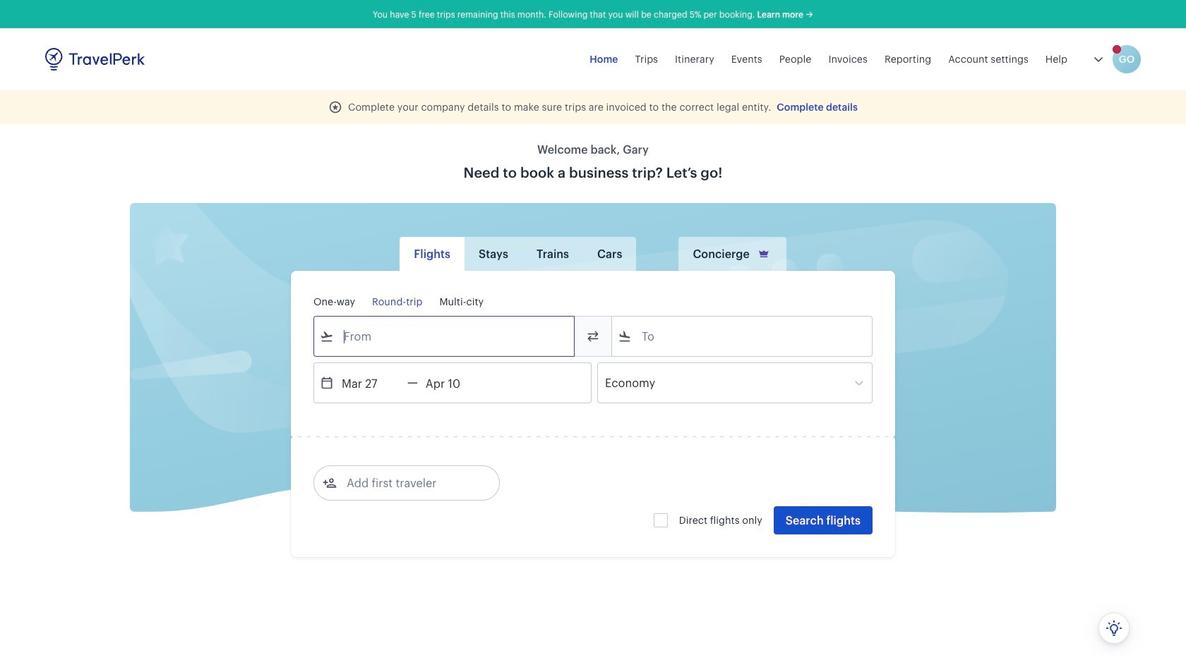 Task type: vqa. For each thing, say whether or not it's contained in the screenshot.
Move backward to switch to the previous month. icon
no



Task type: locate. For each thing, give the bounding box(es) containing it.
From search field
[[334, 326, 556, 348]]



Task type: describe. For each thing, give the bounding box(es) containing it.
Return text field
[[418, 364, 491, 403]]

Depart text field
[[334, 364, 407, 403]]

Add first traveler search field
[[337, 472, 484, 495]]

To search field
[[632, 326, 854, 348]]



